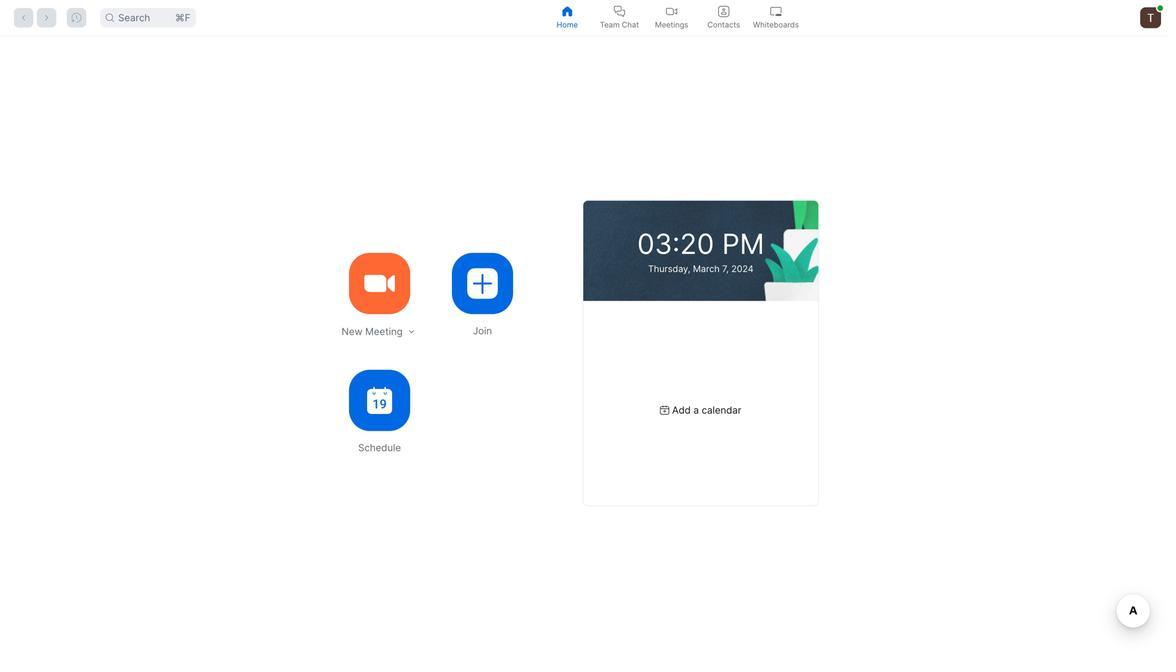Task type: describe. For each thing, give the bounding box(es) containing it.
whiteboards
[[754, 20, 799, 29]]

team chat image
[[614, 6, 626, 17]]

contacts
[[708, 20, 741, 29]]

search
[[118, 12, 150, 24]]

magnifier image
[[106, 14, 114, 22]]

whiteboard small image
[[771, 6, 782, 17]]

a
[[694, 404, 700, 416]]

whiteboard small image
[[771, 6, 782, 17]]

home
[[557, 20, 578, 29]]

meeting
[[366, 325, 403, 337]]

pm
[[723, 227, 765, 261]]

chat
[[622, 20, 640, 29]]

meetings button
[[646, 0, 698, 35]]

profile contact image
[[719, 6, 730, 17]]

2024
[[732, 263, 754, 274]]

7,
[[723, 263, 729, 274]]

team chat button
[[594, 0, 646, 35]]

contacts button
[[698, 0, 750, 35]]

calendar add calendar image
[[661, 406, 670, 415]]

team chat
[[600, 20, 640, 29]]

home button
[[542, 0, 594, 35]]

video on image
[[667, 6, 678, 17]]

home small image
[[562, 6, 573, 17]]

schedule image
[[367, 387, 392, 414]]

video on image
[[667, 6, 678, 17]]

⌘f
[[175, 12, 191, 24]]

magnifier image
[[106, 14, 114, 22]]

schedule
[[359, 442, 401, 454]]



Task type: vqa. For each thing, say whether or not it's contained in the screenshot.
Do Not Disturb icon
no



Task type: locate. For each thing, give the bounding box(es) containing it.
calendar
[[702, 404, 742, 416]]

meetings
[[655, 20, 689, 29]]

online image
[[1158, 5, 1164, 11], [1158, 5, 1164, 11]]

plus squircle image
[[468, 268, 498, 299], [468, 268, 498, 299]]

new
[[342, 325, 363, 337]]

new meeting
[[342, 325, 403, 337]]

add a calendar
[[673, 404, 742, 416]]

whiteboards button
[[750, 0, 803, 35]]

team
[[600, 20, 620, 29]]

home tab panel
[[0, 36, 1169, 670]]

add a calendar link
[[661, 404, 742, 416]]

add
[[673, 404, 691, 416]]

team chat image
[[614, 6, 626, 17]]

march
[[693, 263, 720, 274]]

profile contact image
[[719, 6, 730, 17]]

chevron down small image
[[407, 327, 417, 336], [407, 327, 417, 336]]

video camera on image
[[365, 268, 395, 299], [365, 268, 395, 299]]

03:20
[[638, 227, 715, 261]]

join
[[473, 325, 492, 337]]

tab list containing home
[[542, 0, 803, 35]]

tab list
[[542, 0, 803, 35]]

03:20 pm thursday, march 7, 2024
[[638, 227, 765, 274]]

thursday,
[[649, 263, 691, 274]]

home small image
[[562, 6, 573, 17]]

calendar add calendar image
[[661, 406, 670, 415]]



